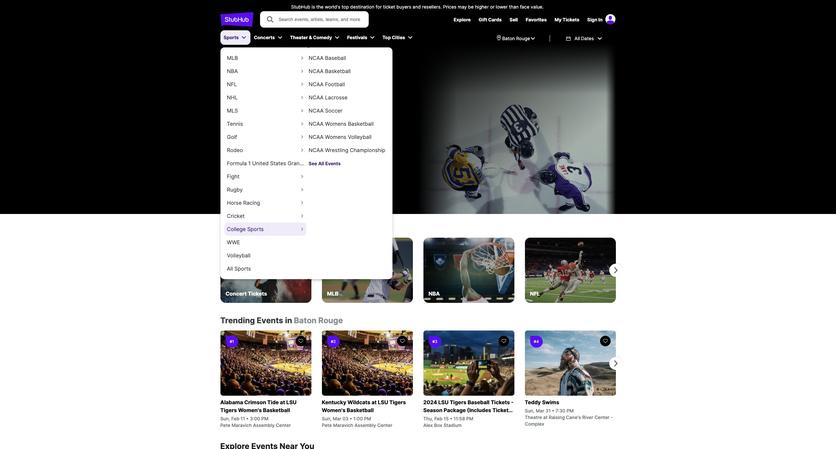 Task type: locate. For each thing, give the bounding box(es) containing it.
ncaa down ncaa soccer
[[309, 121, 324, 127]]

ncaa up ncaa lacrosse
[[309, 81, 324, 88]]

1 horizontal spatial mar
[[536, 409, 545, 414]]

1 vertical spatial volleyball
[[227, 253, 251, 259]]

maravich down 11
[[232, 423, 252, 429]]

top cities link
[[379, 30, 408, 45]]

0 horizontal spatial baseball
[[325, 55, 346, 61]]

1 horizontal spatial nfl
[[530, 291, 540, 297]]

see right grand
[[309, 161, 317, 167]]

all inside see all events link
[[318, 161, 324, 167]]

all left the dates
[[575, 36, 580, 41]]

concert
[[226, 291, 247, 297]]

tickets for my tickets
[[563, 17, 580, 22]]

0 horizontal spatial pete
[[220, 423, 230, 429]]

prices
[[443, 4, 457, 10]]

teddy
[[525, 400, 541, 406]]

2 horizontal spatial all
[[575, 36, 580, 41]]

0 vertical spatial nba link
[[224, 64, 307, 79]]

#4
[[534, 340, 539, 345]]

3:00
[[250, 416, 260, 422]]

feb up box
[[435, 416, 443, 422]]

fight
[[227, 173, 240, 180]]

top cities
[[383, 35, 405, 40]]

0 horizontal spatial mlb link
[[224, 50, 307, 66]]

• right 03
[[350, 416, 352, 422]]

basketball inside alabama crimson tide  at lsu tigers women's basketball sun, feb 11 • 3:00 pm pete maravich assembly center
[[263, 408, 290, 414]]

baton rouge button
[[484, 30, 547, 47]]

0 vertical spatial see
[[226, 137, 234, 143]]

explore link
[[454, 17, 471, 22]]

1 women's from the left
[[238, 408, 262, 414]]

sports link
[[220, 30, 242, 45]]

0 vertical spatial sports
[[224, 35, 239, 40]]

ncaa for ncaa lacrosse
[[309, 94, 324, 101]]

pete down kentucky
[[322, 423, 332, 429]]

2 horizontal spatial center
[[595, 415, 610, 421]]

top
[[342, 4, 349, 10]]

at right tide
[[280, 400, 285, 406]]

feb
[[231, 416, 240, 422], [435, 416, 443, 422]]

3 ncaa from the top
[[309, 81, 324, 88]]

- left teddy
[[511, 400, 514, 406]]

at down 31
[[544, 415, 548, 421]]

baton
[[503, 36, 515, 41]]

basketball down wildcats
[[347, 408, 374, 414]]

•
[[552, 409, 555, 414], [246, 416, 249, 422], [350, 416, 352, 422], [450, 416, 453, 422]]

pm inside thu, feb 15 • 11:58 pm alex box stadium
[[467, 416, 474, 422]]

mar left 03
[[333, 416, 342, 422]]

center inside "kentucky wildcats  at lsu tigers women's basketball sun, mar 03 • 1:00 pm pete maravich assembly center"
[[378, 423, 393, 429]]

1 vertical spatial sports
[[247, 226, 264, 233]]

• right 31
[[552, 409, 555, 414]]

2 horizontal spatial at
[[544, 415, 548, 421]]

• right 11
[[246, 416, 249, 422]]

ncaa for ncaa baseball
[[309, 55, 324, 61]]

sports up wwe link
[[247, 226, 264, 233]]

1 vertical spatial the
[[301, 120, 310, 126]]

1 horizontal spatial see
[[309, 161, 317, 167]]

baseball inside 2024 lsu tigers baseball tickets - season package (includes tickets for all home games)
[[468, 400, 490, 406]]

the left world's
[[317, 4, 324, 10]]

sun, down kentucky
[[322, 416, 332, 422]]

1 horizontal spatial women's
[[322, 408, 346, 414]]

volleyball up the all sports
[[227, 253, 251, 259]]

0 vertical spatial mlb
[[227, 55, 238, 61]]

at right wildcats
[[372, 400, 377, 406]]

0 horizontal spatial sun,
[[220, 416, 230, 422]]

1 horizontal spatial pete
[[322, 423, 332, 429]]

united
[[252, 160, 269, 167]]

tennis
[[227, 121, 243, 127]]

4 ncaa from the top
[[309, 94, 324, 101]]

womens up wrestling
[[325, 134, 347, 140]]

the up see tickets link
[[301, 120, 310, 126]]

see all events
[[309, 161, 341, 167]]

assembly down '3:00' on the left bottom
[[253, 423, 275, 429]]

2 ncaa from the top
[[309, 68, 324, 75]]

wrestling
[[325, 147, 349, 154]]

ncaa up excitement
[[309, 107, 324, 114]]

2 vertical spatial sports
[[235, 266, 251, 272]]

1 vertical spatial nfl link
[[525, 238, 616, 303]]

womens
[[325, 121, 347, 127], [325, 134, 347, 140]]

0 vertical spatial -
[[511, 400, 514, 406]]

sun, up the theatre
[[525, 409, 535, 414]]

1
[[248, 160, 251, 167]]

see for see all events
[[309, 161, 317, 167]]

all up concert
[[227, 266, 233, 272]]

ncaa
[[309, 55, 324, 61], [309, 68, 324, 75], [309, 81, 324, 88], [309, 94, 324, 101], [309, 107, 324, 114], [309, 121, 324, 127], [309, 134, 324, 140], [309, 147, 324, 154]]

baseball up ncaa basketball
[[325, 55, 346, 61]]

lsu inside "kentucky wildcats  at lsu tigers women's basketball sun, mar 03 • 1:00 pm pete maravich assembly center"
[[378, 400, 388, 406]]

11:58
[[454, 416, 465, 422]]

cane's
[[566, 415, 581, 421]]

maravich down 03
[[333, 423, 353, 429]]

0 vertical spatial all
[[575, 36, 580, 41]]

1 horizontal spatial assembly
[[355, 423, 376, 429]]

1 womens from the top
[[325, 121, 347, 127]]

feb left 11
[[231, 416, 240, 422]]

tickets inside button
[[235, 137, 251, 143]]

pm right '3:00' on the left bottom
[[261, 416, 269, 422]]

popular
[[220, 225, 245, 233]]

tennis link
[[224, 116, 307, 132]]

mlb
[[227, 55, 238, 61], [327, 291, 339, 297]]

ncaa for ncaa basketball
[[309, 68, 324, 75]]

ncaa wrestling championship link
[[306, 143, 389, 158]]

0 horizontal spatial maravich
[[232, 423, 252, 429]]

0 vertical spatial mar
[[536, 409, 545, 414]]

1 vertical spatial mlb
[[327, 291, 339, 297]]

lsu right tide
[[286, 400, 297, 406]]

2 women's from the left
[[322, 408, 346, 414]]

0 vertical spatial for
[[376, 4, 382, 10]]

formula 1 united states grand prix
[[227, 160, 303, 177]]

pete inside alabama crimson tide  at lsu tigers women's basketball sun, feb 11 • 3:00 pm pete maravich assembly center
[[220, 423, 230, 429]]

1 vertical spatial see
[[309, 161, 317, 167]]

or
[[490, 4, 495, 10]]

- inside teddy swims sun, mar 31 • 7:30 pm theatre at raising cane's river center - complex
[[611, 415, 613, 421]]

pm up cane's
[[567, 409, 574, 414]]

1 horizontal spatial mlb
[[327, 291, 339, 297]]

nhl link
[[224, 90, 307, 105]]

my
[[555, 17, 562, 22]]

feb inside alabama crimson tide  at lsu tigers women's basketball sun, feb 11 • 3:00 pm pete maravich assembly center
[[231, 416, 240, 422]]

0 horizontal spatial center
[[276, 423, 291, 429]]

rodeo link
[[224, 143, 307, 158]]

5 ncaa from the top
[[309, 107, 324, 114]]

basketball down tide
[[263, 408, 290, 414]]

is left the 'here.'
[[252, 120, 256, 126]]

2 vertical spatial all
[[227, 266, 233, 272]]

racing
[[243, 200, 260, 206]]

tigers inside "kentucky wildcats  at lsu tigers women's basketball sun, mar 03 • 1:00 pm pete maravich assembly center"
[[390, 400, 406, 406]]

• inside "kentucky wildcats  at lsu tigers women's basketball sun, mar 03 • 1:00 pm pete maravich assembly center"
[[350, 416, 352, 422]]

assembly down 1:00
[[355, 423, 376, 429]]

nfl link
[[224, 77, 307, 92], [525, 238, 616, 303]]

see tickets
[[226, 137, 251, 143]]

1 maravich from the left
[[232, 423, 252, 429]]

tigers inside 2024 lsu tigers baseball tickets - season package (includes tickets for all home games)
[[450, 400, 467, 406]]

0 horizontal spatial mar
[[333, 416, 342, 422]]

1 horizontal spatial feb
[[435, 416, 443, 422]]

1 horizontal spatial events
[[325, 161, 341, 167]]

0 horizontal spatial women's
[[238, 408, 262, 414]]

tickets right '(includes'
[[493, 408, 512, 414]]

1 vertical spatial all
[[318, 161, 324, 167]]

ncaa up ncaa soccer
[[309, 94, 324, 101]]

all for all sports
[[227, 266, 233, 272]]

womens down soccer
[[325, 121, 347, 127]]

all inside all sports link
[[227, 266, 233, 272]]

ncaa for ncaa womens basketball
[[309, 121, 324, 127]]

ncaa womens basketball link
[[306, 116, 389, 132]]

ncaa up ncaa football
[[309, 68, 324, 75]]

sports
[[224, 35, 239, 40], [247, 226, 264, 233], [235, 266, 251, 272]]

1 horizontal spatial for
[[424, 415, 431, 422]]

0 horizontal spatial lsu
[[286, 400, 297, 406]]

assembly inside alabama crimson tide  at lsu tigers women's basketball sun, feb 11 • 3:00 pm pete maravich assembly center
[[253, 423, 275, 429]]

events down wrestling
[[325, 161, 341, 167]]

1 vertical spatial mar
[[333, 416, 342, 422]]

ncaa up see all events
[[309, 147, 324, 154]]

0 horizontal spatial nfl
[[227, 81, 237, 88]]

nba
[[227, 68, 238, 75], [429, 291, 440, 297]]

(includes
[[467, 408, 491, 414]]

see all events link
[[306, 157, 389, 170]]

0 horizontal spatial volleyball
[[227, 253, 251, 259]]

6 ncaa from the top
[[309, 121, 324, 127]]

tickets up rodeo
[[235, 137, 251, 143]]

fight link
[[224, 169, 307, 184]]

mar
[[536, 409, 545, 414], [333, 416, 342, 422]]

ncaa down excitement
[[309, 134, 324, 140]]

pm right 1:00
[[364, 416, 371, 422]]

events left the in
[[257, 316, 283, 326]]

1 horizontal spatial is
[[312, 4, 315, 10]]

1 assembly from the left
[[253, 423, 275, 429]]

sign in
[[588, 17, 603, 22]]

pm
[[567, 409, 574, 414], [261, 416, 269, 422], [364, 416, 371, 422], [467, 416, 474, 422]]

lsu up season
[[439, 400, 449, 406]]

1 horizontal spatial nba link
[[424, 238, 515, 303]]

1 vertical spatial baseball
[[468, 400, 490, 406]]

0 horizontal spatial at
[[280, 400, 285, 406]]

0 vertical spatial events
[[325, 161, 341, 167]]

ticket
[[383, 4, 395, 10]]

- inside 2024 lsu tigers baseball tickets - season package (includes tickets for all home games)
[[511, 400, 514, 406]]

pm inside "kentucky wildcats  at lsu tigers women's basketball sun, mar 03 • 1:00 pm pete maravich assembly center"
[[364, 416, 371, 422]]

festivals
[[347, 35, 367, 40]]

1 horizontal spatial volleyball
[[348, 134, 372, 140]]

2 womens from the top
[[325, 134, 347, 140]]

1 horizontal spatial nba
[[429, 291, 440, 297]]

here.
[[258, 120, 270, 126]]

2 maravich from the left
[[333, 423, 353, 429]]

1 horizontal spatial the
[[317, 4, 324, 10]]

volleyball up championship
[[348, 134, 372, 140]]

tigers left 2024
[[390, 400, 406, 406]]

baseball up '(includes'
[[468, 400, 490, 406]]

women's down crimson at the bottom of the page
[[238, 408, 262, 414]]

2 assembly from the left
[[355, 423, 376, 429]]

0 vertical spatial baseball
[[325, 55, 346, 61]]

ncaa football link
[[306, 77, 389, 92]]

- right river
[[611, 415, 613, 421]]

sports down the stubhub image
[[224, 35, 239, 40]]

2 horizontal spatial sun,
[[525, 409, 535, 414]]

theater
[[290, 35, 308, 40]]

tigers down alabama on the left bottom
[[220, 408, 237, 414]]

0 horizontal spatial events
[[257, 316, 283, 326]]

explore
[[454, 17, 471, 22]]

#3
[[433, 340, 438, 345]]

tickets for see tickets
[[235, 137, 251, 143]]

stadium
[[444, 423, 462, 429]]

0 horizontal spatial all
[[227, 266, 233, 272]]

ncaa up ncaa basketball
[[309, 55, 324, 61]]

sports up concert tickets
[[235, 266, 251, 272]]

maravich inside alabama crimson tide  at lsu tigers women's basketball sun, feb 11 • 3:00 pm pete maravich assembly center
[[232, 423, 252, 429]]

0 horizontal spatial see
[[226, 137, 234, 143]]

women's down kentucky
[[322, 408, 346, 414]]

for
[[376, 4, 382, 10], [424, 415, 431, 422]]

1 vertical spatial nba
[[429, 291, 440, 297]]

1 vertical spatial is
[[252, 120, 256, 126]]

baseball
[[325, 55, 346, 61], [468, 400, 490, 406]]

ncaa womens volleyball
[[309, 134, 372, 140]]

tigers up the package
[[450, 400, 467, 406]]

1 horizontal spatial at
[[372, 400, 377, 406]]

#1
[[230, 340, 234, 345]]

gift
[[479, 17, 487, 22]]

pete down alabama on the left bottom
[[220, 423, 230, 429]]

alabama
[[220, 400, 243, 406]]

0 vertical spatial nba
[[227, 68, 238, 75]]

pm right "11:58"
[[467, 416, 474, 422]]

2 lsu from the left
[[378, 400, 388, 406]]

1 vertical spatial womens
[[325, 134, 347, 140]]

7 ncaa from the top
[[309, 134, 324, 140]]

package
[[444, 408, 466, 414]]

2 pete from the left
[[322, 423, 332, 429]]

2 feb from the left
[[435, 416, 443, 422]]

1 horizontal spatial lsu
[[378, 400, 388, 406]]

1 horizontal spatial center
[[378, 423, 393, 429]]

all right grand
[[318, 161, 324, 167]]

see up rodeo
[[226, 137, 234, 143]]

ncaa wrestling championship
[[309, 147, 386, 154]]

0 horizontal spatial feb
[[231, 416, 240, 422]]

women's inside "kentucky wildcats  at lsu tigers women's basketball sun, mar 03 • 1:00 pm pete maravich assembly center"
[[322, 408, 346, 414]]

thu, feb 15 • 11:58 pm alex box stadium
[[424, 416, 474, 429]]

0 horizontal spatial nfl link
[[224, 77, 307, 92]]

0 horizontal spatial -
[[511, 400, 514, 406]]

3 lsu from the left
[[439, 400, 449, 406]]

is right stubhub
[[312, 4, 315, 10]]

ncaa for ncaa football
[[309, 81, 324, 88]]

ncaa for ncaa soccer
[[309, 107, 324, 114]]

tigers inside alabama crimson tide  at lsu tigers women's basketball sun, feb 11 • 3:00 pm pete maravich assembly center
[[220, 408, 237, 414]]

tickets right my
[[563, 17, 580, 22]]

for left ticket
[[376, 4, 382, 10]]

&
[[309, 35, 312, 40]]

1 horizontal spatial maravich
[[333, 423, 353, 429]]

mar left 31
[[536, 409, 545, 414]]

womens for volleyball
[[325, 134, 347, 140]]

1 horizontal spatial -
[[611, 415, 613, 421]]

1 feb from the left
[[231, 416, 240, 422]]

1 vertical spatial nfl
[[530, 291, 540, 297]]

7:30
[[556, 409, 566, 414]]

tickets
[[563, 17, 580, 22], [235, 137, 251, 143], [248, 291, 267, 297], [491, 400, 510, 406], [493, 408, 512, 414]]

soccer
[[325, 107, 343, 114]]

2 horizontal spatial tigers
[[450, 400, 467, 406]]

0 vertical spatial womens
[[325, 121, 347, 127]]

• right "15"
[[450, 416, 453, 422]]

all
[[575, 36, 580, 41], [318, 161, 324, 167], [227, 266, 233, 272]]

1 lsu from the left
[[286, 400, 297, 406]]

1 vertical spatial for
[[424, 415, 431, 422]]

• inside teddy swims sun, mar 31 • 7:30 pm theatre at raising cane's river center - complex
[[552, 409, 555, 414]]

1 pete from the left
[[220, 423, 230, 429]]

lsu right wildcats
[[378, 400, 388, 406]]

1 horizontal spatial mlb link
[[322, 238, 413, 303]]

31
[[546, 409, 551, 414]]

0 vertical spatial volleyball
[[348, 134, 372, 140]]

ncaa lacrosse link
[[306, 90, 389, 105]]

sun, inside alabama crimson tide  at lsu tigers women's basketball sun, feb 11 • 3:00 pm pete maravich assembly center
[[220, 416, 230, 422]]

nhl down the mls
[[220, 120, 231, 126]]

center inside alabama crimson tide  at lsu tigers women's basketball sun, feb 11 • 3:00 pm pete maravich assembly center
[[276, 423, 291, 429]]

1 horizontal spatial all
[[318, 161, 324, 167]]

1 horizontal spatial baseball
[[468, 400, 490, 406]]

0 horizontal spatial assembly
[[253, 423, 275, 429]]

at
[[280, 400, 285, 406], [372, 400, 377, 406], [544, 415, 548, 421]]

0 vertical spatial nfl
[[227, 81, 237, 88]]

kentucky
[[322, 400, 346, 406]]

sports for all sports
[[235, 266, 251, 272]]

0 - nhl image
[[223, 200, 229, 206]]

popular categories
[[220, 225, 282, 233]]

0 horizontal spatial tigers
[[220, 408, 237, 414]]

1 horizontal spatial sun,
[[322, 416, 332, 422]]

2 horizontal spatial lsu
[[439, 400, 449, 406]]

pm inside alabama crimson tide  at lsu tigers women's basketball sun, feb 11 • 3:00 pm pete maravich assembly center
[[261, 416, 269, 422]]

value.
[[531, 4, 544, 10]]

nhl up the mls
[[227, 94, 238, 101]]

1 ncaa from the top
[[309, 55, 324, 61]]

1:00
[[354, 416, 363, 422]]

8 ncaa from the top
[[309, 147, 324, 154]]

1 horizontal spatial tigers
[[390, 400, 406, 406]]

1 vertical spatial -
[[611, 415, 613, 421]]

nhl season is here. experience the excitement live!
[[220, 120, 351, 126]]

tickets right concert
[[248, 291, 267, 297]]

sun, down alabama on the left bottom
[[220, 416, 230, 422]]

for up alex in the bottom right of the page
[[424, 415, 431, 422]]

0 horizontal spatial mlb
[[227, 55, 238, 61]]

see inside button
[[226, 137, 234, 143]]



Task type: describe. For each thing, give the bounding box(es) containing it.
college
[[227, 226, 246, 233]]

favorites link
[[526, 17, 547, 22]]

stubhub image
[[220, 11, 253, 28]]

center inside teddy swims sun, mar 31 • 7:30 pm theatre at raising cane's river center - complex
[[595, 415, 610, 421]]

all sports link
[[224, 261, 307, 277]]

games)
[[456, 415, 476, 422]]

at inside "kentucky wildcats  at lsu tigers women's basketball sun, mar 03 • 1:00 pm pete maravich assembly center"
[[372, 400, 377, 406]]

ncaa womens basketball
[[309, 121, 374, 127]]

pm inside teddy swims sun, mar 31 • 7:30 pm theatre at raising cane's river center - complex
[[567, 409, 574, 414]]

basketball inside "kentucky wildcats  at lsu tigers women's basketball sun, mar 03 • 1:00 pm pete maravich assembly center"
[[347, 408, 374, 414]]

0 horizontal spatial is
[[252, 120, 256, 126]]

ncaa for ncaa womens volleyball
[[309, 134, 324, 140]]

trending events in
[[220, 316, 292, 326]]

than
[[509, 4, 519, 10]]

1 vertical spatial events
[[257, 316, 283, 326]]

sell link
[[510, 17, 518, 22]]

horse
[[227, 200, 242, 206]]

• inside alabama crimson tide  at lsu tigers women's basketball sun, feb 11 • 3:00 pm pete maravich assembly center
[[246, 416, 249, 422]]

alex
[[424, 423, 433, 429]]

cricket link
[[224, 209, 307, 224]]

sports for college sports
[[247, 226, 264, 233]]

1 horizontal spatial nfl link
[[525, 238, 616, 303]]

in
[[285, 316, 292, 326]]

stubhub is the world's top destination for ticket buyers and resellers. prices may be higher or lower than face value.
[[291, 4, 544, 10]]

0 horizontal spatial for
[[376, 4, 382, 10]]

festivals link
[[344, 30, 370, 45]]

states
[[270, 160, 286, 167]]

at inside teddy swims sun, mar 31 • 7:30 pm theatre at raising cane's river center - complex
[[544, 415, 548, 421]]

football
[[325, 81, 345, 88]]

gift cards link
[[479, 17, 502, 22]]

college sports
[[227, 226, 264, 233]]

destination
[[350, 4, 375, 10]]

favorites
[[526, 17, 547, 22]]

championship
[[350, 147, 386, 154]]

trending
[[220, 316, 255, 326]]

• inside thu, feb 15 • 11:58 pm alex box stadium
[[450, 416, 453, 422]]

live!
[[340, 120, 351, 126]]

rugby link
[[224, 182, 307, 198]]

nhl inside nhl link
[[227, 94, 238, 101]]

basketball up football
[[325, 68, 351, 75]]

ncaa womens volleyball link
[[306, 130, 389, 145]]

concerts
[[254, 35, 275, 40]]

experience
[[272, 120, 300, 126]]

theatre
[[525, 415, 542, 421]]

be
[[468, 4, 474, 10]]

see tickets button
[[220, 132, 257, 148]]

tickets up '(includes'
[[491, 400, 510, 406]]

stubhub
[[291, 4, 310, 10]]

top
[[383, 35, 391, 40]]

rodeo
[[227, 147, 243, 154]]

0 horizontal spatial the
[[301, 120, 310, 126]]

buyers
[[397, 4, 412, 10]]

feb inside thu, feb 15 • 11:58 pm alex box stadium
[[435, 416, 443, 422]]

0 horizontal spatial nba
[[227, 68, 238, 75]]

for inside 2024 lsu tigers baseball tickets - season package (includes tickets for all home games)
[[424, 415, 431, 422]]

0 vertical spatial nfl link
[[224, 77, 307, 92]]

formula
[[227, 160, 247, 167]]

ncaa football
[[309, 81, 345, 88]]

all sports
[[227, 266, 251, 272]]

baton rouge
[[503, 36, 530, 41]]

may
[[458, 4, 467, 10]]

womens for basketball
[[325, 121, 347, 127]]

my tickets
[[555, 17, 580, 22]]

grand
[[288, 160, 303, 167]]

concert tickets link
[[220, 238, 311, 303]]

ncaa soccer
[[309, 107, 343, 114]]

tide
[[267, 400, 279, 406]]

world's
[[325, 4, 341, 10]]

1 vertical spatial mlb link
[[322, 238, 413, 303]]

theater & comedy link
[[287, 30, 335, 45]]

ncaa for ncaa wrestling championship
[[309, 147, 324, 154]]

mar inside "kentucky wildcats  at lsu tigers women's basketball sun, mar 03 • 1:00 pm pete maravich assembly center"
[[333, 416, 342, 422]]

0 vertical spatial is
[[312, 4, 315, 10]]

crimson
[[244, 400, 266, 406]]

women's inside alabama crimson tide  at lsu tigers women's basketball sun, feb 11 • 3:00 pm pete maravich assembly center
[[238, 408, 262, 414]]

theater & comedy
[[290, 35, 332, 40]]

2024 lsu tigers baseball tickets - season package (includes tickets for all home games)
[[424, 400, 514, 422]]

all for all dates
[[575, 36, 580, 41]]

thu,
[[424, 416, 433, 422]]

higher
[[475, 4, 489, 10]]

ncaa baseball
[[309, 55, 346, 61]]

0 horizontal spatial nba link
[[224, 64, 307, 79]]

0 vertical spatial mlb link
[[224, 50, 307, 66]]

Search events, artists, teams, and more field
[[278, 16, 363, 23]]

0 vertical spatial the
[[317, 4, 324, 10]]

maravich inside "kentucky wildcats  at lsu tigers women's basketball sun, mar 03 • 1:00 pm pete maravich assembly center"
[[333, 423, 353, 429]]

sign in link
[[588, 17, 603, 22]]

nhl up "season"
[[220, 91, 258, 114]]

rugby
[[227, 187, 243, 193]]

2024
[[424, 400, 437, 406]]

golf
[[227, 134, 237, 140]]

03
[[343, 416, 349, 422]]

season
[[233, 120, 251, 126]]

resellers.
[[422, 4, 442, 10]]

assembly inside "kentucky wildcats  at lsu tigers women's basketball sun, mar 03 • 1:00 pm pete maravich assembly center"
[[355, 423, 376, 429]]

lsu inside 2024 lsu tigers baseball tickets - season package (includes tickets for all home games)
[[439, 400, 449, 406]]

cities
[[392, 35, 405, 40]]

swims
[[542, 400, 560, 406]]

categories
[[247, 225, 282, 233]]

ncaa lacrosse
[[309, 94, 348, 101]]

formula 1 united states grand prix link
[[224, 156, 307, 177]]

golf link
[[224, 130, 307, 145]]

lsu inside alabama crimson tide  at lsu tigers women's basketball sun, feb 11 • 3:00 pm pete maravich assembly center
[[286, 400, 297, 406]]

lacrosse
[[325, 94, 348, 101]]

mls
[[227, 107, 238, 114]]

horse racing
[[227, 200, 260, 206]]

ncaa basketball
[[309, 68, 351, 75]]

rouge
[[517, 36, 530, 41]]

pete inside "kentucky wildcats  at lsu tigers women's basketball sun, mar 03 • 1:00 pm pete maravich assembly center"
[[322, 423, 332, 429]]

1 vertical spatial nba link
[[424, 238, 515, 303]]

see for see tickets
[[226, 137, 234, 143]]

gift cards
[[479, 17, 502, 22]]

basketball up ncaa womens volleyball link
[[348, 121, 374, 127]]

sun, inside teddy swims sun, mar 31 • 7:30 pm theatre at raising cane's river center - complex
[[525, 409, 535, 414]]

teddy swims sun, mar 31 • 7:30 pm theatre at raising cane's river center - complex
[[525, 400, 613, 427]]

home
[[439, 415, 454, 422]]

comedy
[[313, 35, 332, 40]]

tickets for concert tickets
[[248, 291, 267, 297]]

at inside alabama crimson tide  at lsu tigers women's basketball sun, feb 11 • 3:00 pm pete maravich assembly center
[[280, 400, 285, 406]]

mar inside teddy swims sun, mar 31 • 7:30 pm theatre at raising cane's river center - complex
[[536, 409, 545, 414]]

sun, inside "kentucky wildcats  at lsu tigers women's basketball sun, mar 03 • 1:00 pm pete maravich assembly center"
[[322, 416, 332, 422]]

wwe link
[[224, 235, 307, 250]]



Task type: vqa. For each thing, say whether or not it's contained in the screenshot.


